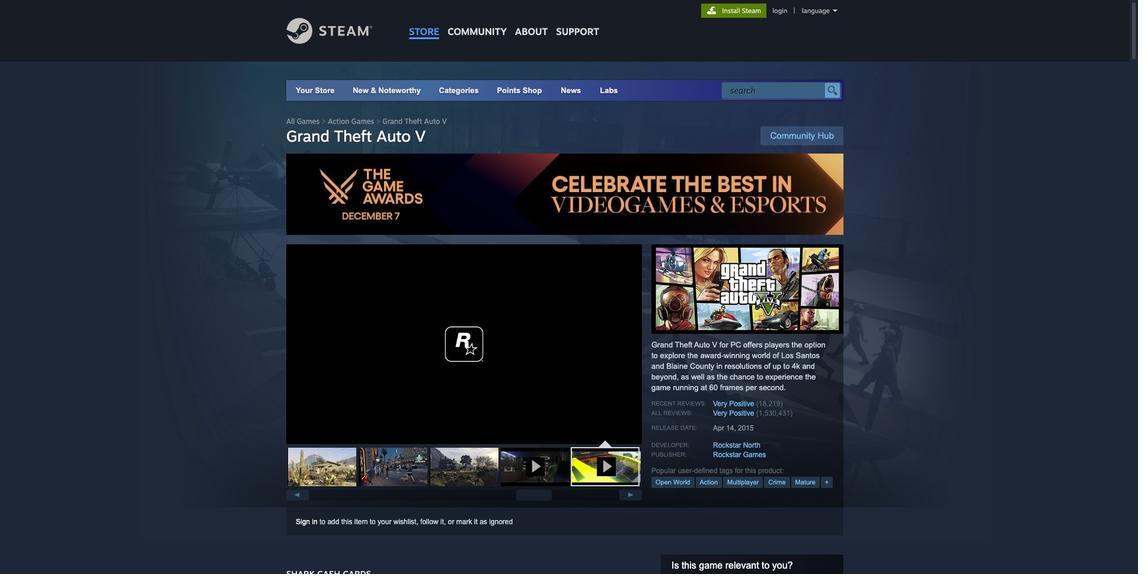 Task type: vqa. For each thing, say whether or not it's contained in the screenshot.
world
yes



Task type: describe. For each thing, give the bounding box(es) containing it.
install
[[723, 7, 741, 15]]

publisher:
[[652, 451, 687, 458]]

2 horizontal spatial as
[[707, 372, 715, 381]]

your store link
[[296, 86, 335, 95]]

at
[[701, 383, 708, 392]]

search search field
[[731, 83, 823, 98]]

2 > from the left
[[377, 117, 381, 126]]

santos
[[796, 351, 820, 360]]

your
[[296, 86, 313, 95]]

store link
[[405, 0, 444, 43]]

is this game relevant to you?
[[672, 560, 793, 571]]

install steam
[[723, 7, 762, 15]]

hub
[[818, 131, 835, 141]]

4k
[[793, 362, 801, 371]]

0 vertical spatial v
[[442, 117, 447, 126]]

community hub
[[771, 131, 835, 141]]

beyond,
[[652, 372, 679, 381]]

developer:
[[652, 442, 690, 448]]

per
[[746, 383, 757, 392]]

frames
[[721, 383, 744, 392]]

points
[[497, 86, 521, 95]]

1 horizontal spatial as
[[682, 372, 690, 381]]

store
[[315, 86, 335, 95]]

&
[[371, 86, 377, 95]]

theft for grand theft auto v
[[334, 126, 372, 145]]

all for all games > action games > grand theft auto v
[[287, 117, 295, 126]]

to left the you?
[[762, 560, 770, 571]]

login
[[773, 7, 788, 15]]

sign
[[296, 518, 310, 526]]

or
[[448, 518, 455, 526]]

reviews: for very positive (18,219)
[[678, 400, 707, 407]]

categories
[[439, 86, 479, 95]]

popular user-defined tags for this product:
[[652, 467, 785, 475]]

store
[[409, 26, 440, 37]]

link to the steam homepage image
[[287, 18, 391, 44]]

1 horizontal spatial of
[[773, 351, 780, 360]]

all games > action games > grand theft auto v
[[287, 117, 447, 126]]

your
[[378, 518, 392, 526]]

support
[[557, 26, 600, 37]]

1 horizontal spatial games
[[352, 117, 374, 126]]

chance
[[730, 372, 755, 381]]

new
[[353, 86, 369, 95]]

grand for grand theft auto v for pc offers players the option to explore the award-winning world of los santos and blaine county in resolutions of up to 4k and beyond, as well as the chance to experience the game running at 60 frames per second.
[[652, 340, 673, 349]]

categories link
[[439, 86, 479, 95]]

2 horizontal spatial this
[[746, 467, 757, 475]]

2 and from the left
[[803, 362, 816, 371]]

1 horizontal spatial theft
[[405, 117, 422, 126]]

tags
[[720, 467, 733, 475]]

to left 4k
[[784, 362, 790, 371]]

about link
[[511, 0, 552, 40]]

1 horizontal spatial game
[[700, 560, 723, 571]]

grand for grand theft auto v
[[287, 126, 330, 145]]

rockstar games
[[714, 451, 767, 459]]

game inside grand theft auto v for pc offers players the option to explore the award-winning world of los santos and blaine county in resolutions of up to 4k and beyond, as well as the chance to experience the game running at 60 frames per second.
[[652, 383, 671, 392]]

release date:
[[652, 425, 698, 431]]

apr
[[714, 424, 725, 432]]

experience
[[766, 372, 804, 381]]

the up 60
[[718, 372, 728, 381]]

blaine
[[667, 362, 688, 371]]

to left add
[[320, 518, 326, 526]]

rockstar for rockstar north
[[714, 441, 742, 449]]

login | language
[[773, 7, 831, 15]]

your store
[[296, 86, 335, 95]]

very for very positive (1,530,431)
[[714, 409, 728, 417]]

14,
[[727, 424, 737, 432]]

multiplayer
[[728, 479, 759, 486]]

rockstar north
[[714, 441, 761, 449]]

community hub link
[[761, 126, 844, 145]]

0 vertical spatial auto
[[424, 117, 440, 126]]

for for this
[[735, 467, 744, 475]]

to up the "per" on the right bottom of the page
[[757, 372, 764, 381]]

open
[[656, 479, 672, 486]]

wishlist,
[[394, 518, 419, 526]]

very for very positive (18,219)
[[714, 400, 728, 408]]

crime link
[[765, 477, 791, 488]]

the down santos
[[806, 372, 817, 381]]

language
[[803, 7, 831, 15]]

players
[[765, 340, 790, 349]]

open world link
[[652, 477, 695, 488]]

sign in link
[[296, 518, 318, 526]]

games for all
[[297, 117, 320, 126]]

follow
[[421, 518, 439, 526]]

grand theft auto v link
[[383, 117, 447, 126]]

up
[[773, 362, 782, 371]]

points shop link
[[488, 80, 552, 101]]

action link
[[696, 477, 723, 488]]

games for rockstar
[[744, 451, 767, 459]]

community link
[[444, 0, 511, 43]]

mature
[[796, 479, 816, 486]]

grand theft auto v for pc offers players the option to explore the award-winning world of los santos and blaine county in resolutions of up to 4k and beyond, as well as the chance to experience the game running at 60 frames per second.
[[652, 340, 826, 392]]

news
[[561, 86, 581, 95]]

1 horizontal spatial this
[[682, 560, 697, 571]]

apr 14, 2015
[[714, 424, 754, 432]]

it
[[474, 518, 478, 526]]

labs link
[[591, 80, 628, 101]]

0 horizontal spatial of
[[765, 362, 771, 371]]

in inside grand theft auto v for pc offers players the option to explore the award-winning world of los santos and blaine county in resolutions of up to 4k and beyond, as well as the chance to experience the game running at 60 frames per second.
[[717, 362, 723, 371]]

pc
[[731, 340, 742, 349]]

v for grand theft auto v
[[416, 126, 426, 145]]

for for pc
[[720, 340, 729, 349]]



Task type: locate. For each thing, give the bounding box(es) containing it.
for
[[720, 340, 729, 349], [735, 467, 744, 475]]

|
[[794, 7, 796, 15]]

rockstar up rockstar games link
[[714, 441, 742, 449]]

> right all games link
[[322, 117, 326, 126]]

2 very from the top
[[714, 409, 728, 417]]

1 horizontal spatial in
[[717, 362, 723, 371]]

date:
[[681, 425, 698, 431]]

as right it
[[480, 518, 488, 526]]

0 vertical spatial all
[[287, 117, 295, 126]]

product:
[[759, 467, 785, 475]]

1 > from the left
[[322, 117, 326, 126]]

as
[[682, 372, 690, 381], [707, 372, 715, 381], [480, 518, 488, 526]]

and down santos
[[803, 362, 816, 371]]

positive up very positive (1,530,431) on the bottom
[[730, 400, 755, 408]]

0 horizontal spatial grand
[[287, 126, 330, 145]]

you?
[[773, 560, 793, 571]]

1 horizontal spatial auto
[[424, 117, 440, 126]]

install steam link
[[702, 4, 767, 18]]

positive for (18,219)
[[730, 400, 755, 408]]

1 horizontal spatial all
[[652, 410, 662, 416]]

ignored
[[489, 518, 513, 526]]

2 horizontal spatial auto
[[695, 340, 711, 349]]

shop
[[523, 86, 542, 95]]

north
[[744, 441, 761, 449]]

0 vertical spatial for
[[720, 340, 729, 349]]

of up up
[[773, 351, 780, 360]]

sign in to add this item to your wishlist, follow it, or mark it as ignored
[[296, 518, 513, 526]]

0 vertical spatial very
[[714, 400, 728, 408]]

0 horizontal spatial in
[[312, 518, 318, 526]]

of left up
[[765, 362, 771, 371]]

0 vertical spatial reviews:
[[678, 400, 707, 407]]

award-
[[701, 351, 724, 360]]

games down your
[[297, 117, 320, 126]]

rockstar down "rockstar north" link
[[714, 451, 742, 459]]

account menu navigation
[[702, 4, 844, 18]]

is
[[672, 560, 680, 571]]

new & noteworthy link
[[353, 86, 421, 95]]

very up the 'apr'
[[714, 409, 728, 417]]

> up grand theft auto v
[[377, 117, 381, 126]]

theft
[[405, 117, 422, 126], [334, 126, 372, 145], [675, 340, 693, 349]]

1 vertical spatial rockstar
[[714, 451, 742, 459]]

login link
[[771, 7, 790, 15]]

0 horizontal spatial v
[[416, 126, 426, 145]]

recent
[[652, 400, 676, 407]]

new & noteworthy
[[353, 86, 421, 95]]

community
[[771, 131, 816, 141]]

0 vertical spatial game
[[652, 383, 671, 392]]

2 horizontal spatial theft
[[675, 340, 693, 349]]

2 rockstar from the top
[[714, 451, 742, 459]]

in right sign
[[312, 518, 318, 526]]

this right is
[[682, 560, 697, 571]]

all
[[287, 117, 295, 126], [652, 410, 662, 416]]

county
[[691, 362, 715, 371]]

theft inside grand theft auto v for pc offers players the option to explore the award-winning world of los santos and blaine county in resolutions of up to 4k and beyond, as well as the chance to experience the game running at 60 frames per second.
[[675, 340, 693, 349]]

labs
[[600, 86, 618, 95]]

0 horizontal spatial for
[[720, 340, 729, 349]]

v
[[442, 117, 447, 126], [416, 126, 426, 145], [713, 340, 718, 349]]

option
[[805, 340, 826, 349]]

0 horizontal spatial this
[[342, 518, 353, 526]]

as up running
[[682, 372, 690, 381]]

this up multiplayer
[[746, 467, 757, 475]]

rockstar
[[714, 441, 742, 449], [714, 451, 742, 459]]

it,
[[441, 518, 446, 526]]

0 horizontal spatial all
[[287, 117, 295, 126]]

winning
[[724, 351, 751, 360]]

auto down grand theft auto v link
[[377, 126, 411, 145]]

grand inside grand theft auto v for pc offers players the option to explore the award-winning world of los santos and blaine county in resolutions of up to 4k and beyond, as well as the chance to experience the game running at 60 frames per second.
[[652, 340, 673, 349]]

2 vertical spatial auto
[[695, 340, 711, 349]]

auto up 'award-'
[[695, 340, 711, 349]]

add
[[328, 518, 340, 526]]

1 vertical spatial very
[[714, 409, 728, 417]]

2 horizontal spatial grand
[[652, 340, 673, 349]]

v down grand theft auto v link
[[416, 126, 426, 145]]

resolutions
[[725, 362, 763, 371]]

theft down noteworthy
[[405, 117, 422, 126]]

0 horizontal spatial auto
[[377, 126, 411, 145]]

1 positive from the top
[[730, 400, 755, 408]]

the up county
[[688, 351, 699, 360]]

None search field
[[722, 82, 842, 99]]

crime
[[769, 479, 786, 486]]

0 horizontal spatial >
[[322, 117, 326, 126]]

auto for grand theft auto v
[[377, 126, 411, 145]]

reviews: down running
[[678, 400, 707, 407]]

0 vertical spatial of
[[773, 351, 780, 360]]

auto down categories link
[[424, 117, 440, 126]]

1 vertical spatial all
[[652, 410, 662, 416]]

2 vertical spatial grand
[[652, 340, 673, 349]]

rockstar for rockstar games
[[714, 451, 742, 459]]

1 vertical spatial this
[[342, 518, 353, 526]]

0 horizontal spatial theft
[[334, 126, 372, 145]]

1 vertical spatial auto
[[377, 126, 411, 145]]

0 horizontal spatial action
[[328, 117, 350, 126]]

popular
[[652, 467, 676, 475]]

2015
[[739, 424, 754, 432]]

game left relevant
[[700, 560, 723, 571]]

for inside grand theft auto v for pc offers players the option to explore the award-winning world of los santos and blaine county in resolutions of up to 4k and beyond, as well as the chance to experience the game running at 60 frames per second.
[[720, 340, 729, 349]]

for left pc
[[720, 340, 729, 349]]

very down 60
[[714, 400, 728, 408]]

theft for grand theft auto v for pc offers players the option to explore the award-winning world of los santos and blaine county in resolutions of up to 4k and beyond, as well as the chance to experience the game running at 60 frames per second.
[[675, 340, 693, 349]]

0 vertical spatial this
[[746, 467, 757, 475]]

0 vertical spatial grand
[[383, 117, 403, 126]]

well
[[692, 372, 705, 381]]

1 vertical spatial game
[[700, 560, 723, 571]]

action down defined
[[700, 479, 718, 486]]

1 rockstar from the top
[[714, 441, 742, 449]]

grand down new & noteworthy link
[[383, 117, 403, 126]]

v up 'award-'
[[713, 340, 718, 349]]

very positive (18,219)
[[714, 400, 783, 408]]

v down categories link
[[442, 117, 447, 126]]

1 vertical spatial v
[[416, 126, 426, 145]]

this right add
[[342, 518, 353, 526]]

to left explore
[[652, 351, 658, 360]]

and up beyond, on the bottom
[[652, 362, 665, 371]]

1 horizontal spatial and
[[803, 362, 816, 371]]

1 horizontal spatial >
[[377, 117, 381, 126]]

1 vertical spatial action
[[700, 479, 718, 486]]

0 horizontal spatial game
[[652, 383, 671, 392]]

theft down action games link
[[334, 126, 372, 145]]

explore
[[661, 351, 686, 360]]

news link
[[552, 80, 591, 101]]

1 vertical spatial grand
[[287, 126, 330, 145]]

offers
[[744, 340, 763, 349]]

user-
[[678, 467, 695, 475]]

release
[[652, 425, 679, 431]]

1 vertical spatial theft
[[334, 126, 372, 145]]

of
[[773, 351, 780, 360], [765, 362, 771, 371]]

0 vertical spatial theft
[[405, 117, 422, 126]]

>
[[322, 117, 326, 126], [377, 117, 381, 126]]

60
[[710, 383, 718, 392]]

item
[[355, 518, 368, 526]]

2 vertical spatial this
[[682, 560, 697, 571]]

0 vertical spatial rockstar
[[714, 441, 742, 449]]

for up multiplayer
[[735, 467, 744, 475]]

2 positive from the top
[[730, 409, 755, 417]]

0 horizontal spatial and
[[652, 362, 665, 371]]

mark
[[457, 518, 472, 526]]

1 horizontal spatial v
[[442, 117, 447, 126]]

very
[[714, 400, 728, 408], [714, 409, 728, 417]]

second.
[[760, 383, 787, 392]]

noteworthy
[[379, 86, 421, 95]]

in
[[717, 362, 723, 371], [312, 518, 318, 526]]

reviews: down recent reviews:
[[664, 410, 693, 416]]

very positive (1,530,431)
[[714, 409, 793, 417]]

2 horizontal spatial games
[[744, 451, 767, 459]]

mature link
[[792, 477, 820, 488]]

multiplayer link
[[724, 477, 764, 488]]

0 vertical spatial positive
[[730, 400, 755, 408]]

1 vertical spatial positive
[[730, 409, 755, 417]]

2 vertical spatial v
[[713, 340, 718, 349]]

community
[[448, 26, 507, 37]]

running
[[673, 383, 699, 392]]

games up grand theft auto v
[[352, 117, 374, 126]]

v for grand theft auto v for pc offers players the option to explore the award-winning world of los santos and blaine county in resolutions of up to 4k and beyond, as well as the chance to experience the game running at 60 frames per second.
[[713, 340, 718, 349]]

2 vertical spatial theft
[[675, 340, 693, 349]]

the up the los
[[792, 340, 803, 349]]

support link
[[552, 0, 604, 40]]

theft up explore
[[675, 340, 693, 349]]

1 vertical spatial in
[[312, 518, 318, 526]]

as up 60
[[707, 372, 715, 381]]

action up grand theft auto v
[[328, 117, 350, 126]]

auto for grand theft auto v for pc offers players the option to explore the award-winning world of los santos and blaine county in resolutions of up to 4k and beyond, as well as the chance to experience the game running at 60 frames per second.
[[695, 340, 711, 349]]

positive for (1,530,431)
[[730, 409, 755, 417]]

(1,530,431)
[[757, 409, 793, 417]]

grand theft auto v
[[287, 126, 426, 145]]

0 vertical spatial in
[[717, 362, 723, 371]]

1 vertical spatial reviews:
[[664, 410, 693, 416]]

and
[[652, 362, 665, 371], [803, 362, 816, 371]]

grand up explore
[[652, 340, 673, 349]]

v inside grand theft auto v for pc offers players the option to explore the award-winning world of los santos and blaine county in resolutions of up to 4k and beyond, as well as the chance to experience the game running at 60 frames per second.
[[713, 340, 718, 349]]

2 horizontal spatial v
[[713, 340, 718, 349]]

about
[[515, 26, 548, 37]]

game down beyond, on the bottom
[[652, 383, 671, 392]]

0 vertical spatial action
[[328, 117, 350, 126]]

global menu navigation
[[405, 0, 604, 43]]

to right item
[[370, 518, 376, 526]]

steam
[[743, 7, 762, 15]]

1 vertical spatial for
[[735, 467, 744, 475]]

1 horizontal spatial action
[[700, 479, 718, 486]]

0 horizontal spatial games
[[297, 117, 320, 126]]

this
[[746, 467, 757, 475], [342, 518, 353, 526], [682, 560, 697, 571]]

+
[[826, 479, 829, 486]]

action games link
[[328, 117, 374, 126]]

0 horizontal spatial as
[[480, 518, 488, 526]]

defined
[[695, 467, 718, 475]]

auto inside grand theft auto v for pc offers players the option to explore the award-winning world of los santos and blaine county in resolutions of up to 4k and beyond, as well as the chance to experience the game running at 60 frames per second.
[[695, 340, 711, 349]]

positive down very positive (18,219)
[[730, 409, 755, 417]]

in down 'award-'
[[717, 362, 723, 371]]

reviews: for very positive (1,530,431)
[[664, 410, 693, 416]]

games
[[297, 117, 320, 126], [352, 117, 374, 126], [744, 451, 767, 459]]

games down north
[[744, 451, 767, 459]]

all for all reviews:
[[652, 410, 662, 416]]

1 horizontal spatial grand
[[383, 117, 403, 126]]

1 horizontal spatial for
[[735, 467, 744, 475]]

all reviews:
[[652, 410, 693, 416]]

1 and from the left
[[652, 362, 665, 371]]

1 very from the top
[[714, 400, 728, 408]]

the
[[792, 340, 803, 349], [688, 351, 699, 360], [718, 372, 728, 381], [806, 372, 817, 381]]

grand down all games link
[[287, 126, 330, 145]]

1 vertical spatial of
[[765, 362, 771, 371]]

open world
[[656, 479, 691, 486]]

rockstar games link
[[714, 451, 767, 459]]



